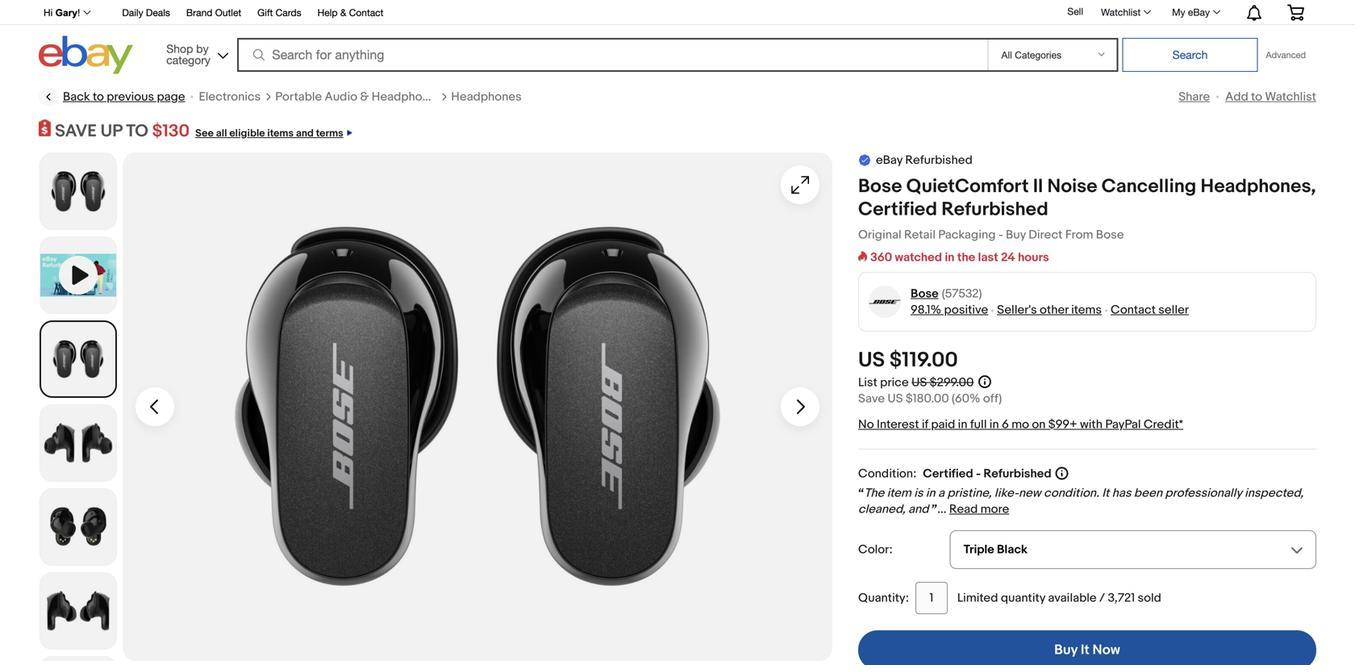 Task type: locate. For each thing, give the bounding box(es) containing it.
available
[[1049, 591, 1097, 605]]

items right eligible
[[267, 127, 294, 140]]

it inside " the item is in a pristine, like-new condition. it has been professionally inspected, cleaned, and
[[1103, 486, 1110, 501]]

0 horizontal spatial -
[[977, 467, 981, 481]]

ebay right my
[[1189, 6, 1211, 18]]

to for add
[[1252, 90, 1263, 104]]

daily
[[122, 7, 143, 18]]

1 horizontal spatial headphones
[[451, 90, 522, 104]]

items
[[267, 127, 294, 140], [1072, 303, 1102, 317]]

1 vertical spatial and
[[909, 502, 929, 517]]

to inside 'link'
[[93, 90, 104, 104]]

on
[[1033, 417, 1046, 432]]

0 vertical spatial &
[[340, 7, 347, 18]]

1 horizontal spatial watchlist
[[1266, 90, 1317, 104]]

is
[[915, 486, 924, 501]]

0 horizontal spatial items
[[267, 127, 294, 140]]

bose up 98.1%
[[911, 287, 939, 301]]

98.1%
[[911, 303, 942, 317]]

my ebay link
[[1164, 2, 1228, 22]]

help
[[318, 7, 338, 18]]

certified inside "bose quietcomfort ii noise cancelling headphones, certified refurbished original retail packaging - buy direct from bose"
[[859, 198, 938, 221]]

-
[[999, 228, 1004, 242], [977, 467, 981, 481]]

$180.00
[[906, 391, 950, 406]]

list price us $299.00
[[859, 375, 974, 390]]

contact
[[349, 7, 384, 18], [1111, 303, 1156, 317]]

None submit
[[1123, 38, 1259, 72]]

1 horizontal spatial and
[[909, 502, 929, 517]]

bose right from
[[1097, 228, 1125, 242]]

back
[[63, 90, 90, 104]]

2 vertical spatial bose
[[911, 287, 939, 301]]

my
[[1173, 6, 1186, 18]]

& right audio
[[360, 90, 369, 104]]

0 vertical spatial us
[[859, 348, 885, 373]]

limited
[[958, 591, 999, 605]]

more information - about this item condition image
[[1056, 467, 1069, 480]]

refurbished up packaging
[[942, 198, 1049, 221]]

/
[[1100, 591, 1106, 605]]

hi gary !
[[44, 7, 80, 18]]

been
[[1135, 486, 1163, 501]]

it
[[1103, 486, 1110, 501], [1081, 642, 1090, 659]]

it left now
[[1081, 642, 1090, 659]]

0 horizontal spatial and
[[296, 127, 314, 140]]

1 horizontal spatial ebay
[[1189, 6, 1211, 18]]

1 vertical spatial buy
[[1055, 642, 1078, 659]]

0 horizontal spatial bose
[[859, 175, 903, 198]]

and left "
[[909, 502, 929, 517]]

to
[[93, 90, 104, 104], [1252, 90, 1263, 104]]

0 vertical spatial ebay
[[1189, 6, 1211, 18]]

gift
[[258, 7, 273, 18]]

and left terms
[[296, 127, 314, 140]]

0 vertical spatial items
[[267, 127, 294, 140]]

in left a
[[926, 486, 936, 501]]

- up 24 at the top of the page
[[999, 228, 1004, 242]]

add to watchlist link
[[1226, 90, 1317, 104]]

buy left now
[[1055, 642, 1078, 659]]

ebay refurbished
[[876, 153, 973, 168]]

1 horizontal spatial picture 2 of 13 image
[[123, 153, 833, 661]]

inspected,
[[1245, 486, 1304, 501]]

refurbished up quietcomfort
[[906, 153, 973, 168]]

(60%
[[952, 391, 981, 406]]

1 vertical spatial items
[[1072, 303, 1102, 317]]

360
[[871, 250, 893, 265]]

seller's
[[998, 303, 1038, 317]]

in left full
[[959, 417, 968, 432]]

noise
[[1048, 175, 1098, 198]]

0 horizontal spatial to
[[93, 90, 104, 104]]

1 vertical spatial bose
[[1097, 228, 1125, 242]]

0 horizontal spatial &
[[340, 7, 347, 18]]

contact left seller
[[1111, 303, 1156, 317]]

text__icon image
[[859, 153, 872, 166]]

eligible
[[230, 127, 265, 140]]

audio
[[325, 90, 358, 104]]

us up $180.00
[[912, 375, 928, 390]]

1 vertical spatial -
[[977, 467, 981, 481]]

condition.
[[1044, 486, 1100, 501]]

item
[[887, 486, 912, 501]]

1 to from the left
[[93, 90, 104, 104]]

us up the list
[[859, 348, 885, 373]]

0 vertical spatial watchlist
[[1102, 6, 1141, 18]]

0 vertical spatial certified
[[859, 198, 938, 221]]

us
[[859, 348, 885, 373], [912, 375, 928, 390], [888, 391, 904, 406]]

mo
[[1012, 417, 1030, 432]]

2 horizontal spatial us
[[912, 375, 928, 390]]

see all eligible items and terms
[[195, 127, 344, 140]]

deals
[[146, 7, 170, 18]]

98.1% positive link
[[911, 303, 989, 317]]

1 vertical spatial refurbished
[[942, 198, 1049, 221]]

cancelling
[[1102, 175, 1197, 198]]

price
[[881, 375, 909, 390]]

" ... read more
[[932, 502, 1010, 517]]

to right add
[[1252, 90, 1263, 104]]

0 vertical spatial buy
[[1006, 228, 1027, 242]]

color
[[859, 542, 890, 557]]

brand outlet
[[186, 7, 241, 18]]

1 vertical spatial &
[[360, 90, 369, 104]]

picture 2 of 13 image
[[123, 153, 833, 661], [41, 322, 115, 396]]

packaging
[[939, 228, 996, 242]]

$119.00
[[890, 348, 959, 373]]

buy it now link
[[859, 630, 1317, 665]]

1 horizontal spatial it
[[1103, 486, 1110, 501]]

0 horizontal spatial ebay
[[876, 153, 903, 168]]

up
[[101, 121, 122, 142]]

certified up a
[[924, 467, 974, 481]]

add
[[1226, 90, 1249, 104]]

picture 1 of 13 image
[[40, 153, 116, 229]]

1 vertical spatial ebay
[[876, 153, 903, 168]]

0 vertical spatial contact
[[349, 7, 384, 18]]

refurbished inside "bose quietcomfort ii noise cancelling headphones, certified refurbished original retail packaging - buy direct from bose"
[[942, 198, 1049, 221]]

if
[[922, 417, 929, 432]]

1 horizontal spatial to
[[1252, 90, 1263, 104]]

ebay right text__icon
[[876, 153, 903, 168]]

0 vertical spatial -
[[999, 228, 1004, 242]]

0 vertical spatial bose
[[859, 175, 903, 198]]

your shopping cart image
[[1287, 4, 1306, 20]]

0 horizontal spatial contact
[[349, 7, 384, 18]]

to right back
[[93, 90, 104, 104]]

cleaned,
[[859, 502, 906, 517]]

watchlist
[[1102, 6, 1141, 18], [1266, 90, 1317, 104]]

buy up 24 at the top of the page
[[1006, 228, 1027, 242]]

2 to from the left
[[1252, 90, 1263, 104]]

items right "other"
[[1072, 303, 1102, 317]]

the
[[865, 486, 885, 501]]

other
[[1040, 303, 1069, 317]]

0 vertical spatial it
[[1103, 486, 1110, 501]]

and inside " the item is in a pristine, like-new condition. it has been professionally inspected, cleaned, and
[[909, 502, 929, 517]]

certified
[[859, 198, 938, 221], [924, 467, 974, 481]]

account navigation
[[35, 0, 1317, 25]]

no interest if paid in full in 6 mo on $99+ with paypal credit*
[[859, 417, 1184, 432]]

1 horizontal spatial contact
[[1111, 303, 1156, 317]]

like-
[[995, 486, 1019, 501]]

to
[[126, 121, 148, 142]]

terms
[[316, 127, 344, 140]]

1 horizontal spatial &
[[360, 90, 369, 104]]

2 horizontal spatial bose
[[1097, 228, 1125, 242]]

certified up original
[[859, 198, 938, 221]]

brand outlet link
[[186, 4, 241, 22]]

0 vertical spatial refurbished
[[906, 153, 973, 168]]

cards
[[276, 7, 302, 18]]

0 horizontal spatial headphones
[[372, 90, 442, 104]]

Search for anything text field
[[240, 40, 985, 70]]

to for back
[[93, 90, 104, 104]]

& right the help in the left of the page
[[340, 7, 347, 18]]

read
[[950, 502, 978, 517]]

us down "price"
[[888, 391, 904, 406]]

1 horizontal spatial -
[[999, 228, 1004, 242]]

1 headphones from the left
[[372, 90, 442, 104]]

1 horizontal spatial items
[[1072, 303, 1102, 317]]

bose
[[859, 175, 903, 198], [1097, 228, 1125, 242], [911, 287, 939, 301]]

watchlist link
[[1093, 2, 1159, 22]]

1 vertical spatial watchlist
[[1266, 90, 1317, 104]]

with
[[1081, 417, 1103, 432]]

it left has
[[1103, 486, 1110, 501]]

watchlist down 'advanced'
[[1266, 90, 1317, 104]]

1 horizontal spatial us
[[888, 391, 904, 406]]

refurbished up the like-
[[984, 467, 1052, 481]]

2 vertical spatial us
[[888, 391, 904, 406]]

0 horizontal spatial buy
[[1006, 228, 1027, 242]]

hours
[[1019, 250, 1050, 265]]

1 horizontal spatial bose
[[911, 287, 939, 301]]

0 horizontal spatial picture 2 of 13 image
[[41, 322, 115, 396]]

share
[[1179, 90, 1211, 104]]

- up pristine, at the bottom right of page
[[977, 467, 981, 481]]

contact right the help in the left of the page
[[349, 7, 384, 18]]

shop
[[166, 42, 193, 55]]

bose (57532)
[[911, 287, 983, 301]]

and
[[296, 127, 314, 140], [909, 502, 929, 517]]

advanced link
[[1259, 39, 1315, 71]]

bose down text__icon
[[859, 175, 903, 198]]

0 horizontal spatial watchlist
[[1102, 6, 1141, 18]]

headphones link
[[451, 89, 522, 105]]

1 vertical spatial it
[[1081, 642, 1090, 659]]

watchlist right sell link
[[1102, 6, 1141, 18]]

360 watched in the last 24 hours
[[871, 250, 1050, 265]]



Task type: describe. For each thing, give the bounding box(es) containing it.
brand
[[186, 7, 213, 18]]

"
[[859, 486, 865, 501]]

$130
[[152, 121, 190, 142]]

$99+
[[1049, 417, 1078, 432]]

gift cards link
[[258, 4, 302, 22]]

shop by category banner
[[35, 0, 1317, 78]]

2 headphones from the left
[[451, 90, 522, 104]]

picture 4 of 13 image
[[40, 489, 116, 565]]

...
[[938, 502, 947, 517]]

no interest if paid in full in 6 mo on $99+ with paypal credit* link
[[859, 417, 1184, 432]]

has
[[1113, 486, 1132, 501]]

sell link
[[1061, 6, 1091, 17]]

help & contact
[[318, 7, 384, 18]]

in left the
[[945, 250, 955, 265]]

save us $180.00 (60% off)
[[859, 391, 1003, 406]]

picture 5 of 13 image
[[40, 573, 116, 649]]

1 vertical spatial certified
[[924, 467, 974, 481]]

bose link
[[911, 286, 939, 302]]

watchlist inside watchlist link
[[1102, 6, 1141, 18]]

bose for (57532)
[[911, 287, 939, 301]]

retail
[[905, 228, 936, 242]]

gary
[[55, 7, 77, 18]]

Quantity: text field
[[916, 582, 948, 614]]

buy inside "bose quietcomfort ii noise cancelling headphones, certified refurbished original retail packaging - buy direct from bose"
[[1006, 228, 1027, 242]]

portable audio & headphones link
[[275, 89, 442, 105]]

full
[[971, 417, 987, 432]]

read more link
[[950, 502, 1010, 517]]

credit*
[[1144, 417, 1184, 432]]

ebay inside my ebay link
[[1189, 6, 1211, 18]]

contact seller link
[[1111, 303, 1190, 317]]

(57532)
[[942, 287, 983, 301]]

save
[[859, 391, 885, 406]]

add to watchlist
[[1226, 90, 1317, 104]]

from
[[1066, 228, 1094, 242]]

portable
[[275, 90, 322, 104]]

by
[[196, 42, 209, 55]]

24
[[1002, 250, 1016, 265]]

ii
[[1034, 175, 1044, 198]]

!
[[77, 7, 80, 18]]

more
[[981, 502, 1010, 517]]

contact inside account navigation
[[349, 7, 384, 18]]

0 vertical spatial and
[[296, 127, 314, 140]]

shop by category button
[[159, 36, 232, 71]]

gift cards
[[258, 7, 302, 18]]

in left the 6
[[990, 417, 1000, 432]]

now
[[1093, 642, 1121, 659]]

certified - refurbished
[[924, 467, 1052, 481]]

watched
[[896, 250, 943, 265]]

bose image
[[869, 285, 902, 318]]

positive
[[945, 303, 989, 317]]

quantity:
[[859, 591, 909, 605]]

daily deals
[[122, 7, 170, 18]]

save
[[55, 121, 97, 142]]

back to previous page
[[63, 90, 185, 104]]

back to previous page link
[[39, 87, 185, 107]]

1 horizontal spatial buy
[[1055, 642, 1078, 659]]

1 vertical spatial us
[[912, 375, 928, 390]]

original
[[859, 228, 902, 242]]

outlet
[[215, 7, 241, 18]]

98.1% positive
[[911, 303, 989, 317]]

items inside see all eligible items and terms link
[[267, 127, 294, 140]]

hi
[[44, 7, 53, 18]]

buy it now
[[1055, 642, 1121, 659]]

& inside account navigation
[[340, 7, 347, 18]]

portable audio & headphones
[[275, 90, 442, 104]]

1 vertical spatial contact
[[1111, 303, 1156, 317]]

see all eligible items and terms link
[[190, 121, 352, 142]]

$299.00
[[930, 375, 974, 390]]

picture 3 of 13 image
[[40, 405, 116, 481]]

help & contact link
[[318, 4, 384, 22]]

0 horizontal spatial us
[[859, 348, 885, 373]]

see
[[195, 127, 214, 140]]

off)
[[984, 391, 1003, 406]]

- inside "bose quietcomfort ii noise cancelling headphones, certified refurbished original retail packaging - buy direct from bose"
[[999, 228, 1004, 242]]

2 vertical spatial refurbished
[[984, 467, 1052, 481]]

no
[[859, 417, 875, 432]]

daily deals link
[[122, 4, 170, 22]]

category
[[166, 53, 211, 67]]

0 horizontal spatial it
[[1081, 642, 1090, 659]]

shop by category
[[166, 42, 211, 67]]

last
[[979, 250, 999, 265]]

seller's other items link
[[998, 303, 1102, 317]]

bose quietcomfort ii noise cancelling headphones, certified refurbished original retail packaging - buy direct from bose
[[859, 175, 1317, 242]]

electronics
[[199, 90, 261, 104]]

condition:
[[859, 467, 917, 481]]

"
[[932, 502, 938, 517]]

bose for quietcomfort
[[859, 175, 903, 198]]

quantity
[[1001, 591, 1046, 605]]

professionally
[[1166, 486, 1243, 501]]

new
[[1019, 486, 1042, 501]]

advanced
[[1267, 50, 1307, 60]]

sold
[[1138, 591, 1162, 605]]

quietcomfort
[[907, 175, 1029, 198]]

in inside " the item is in a pristine, like-new condition. it has been professionally inspected, cleaned, and
[[926, 486, 936, 501]]

6
[[1002, 417, 1009, 432]]

paid
[[932, 417, 956, 432]]

none submit inside 'shop by category' banner
[[1123, 38, 1259, 72]]

share button
[[1179, 90, 1211, 104]]

video 1 of 1 image
[[40, 237, 116, 313]]

the
[[958, 250, 976, 265]]



Task type: vqa. For each thing, say whether or not it's contained in the screenshot.
the bottommost and
yes



